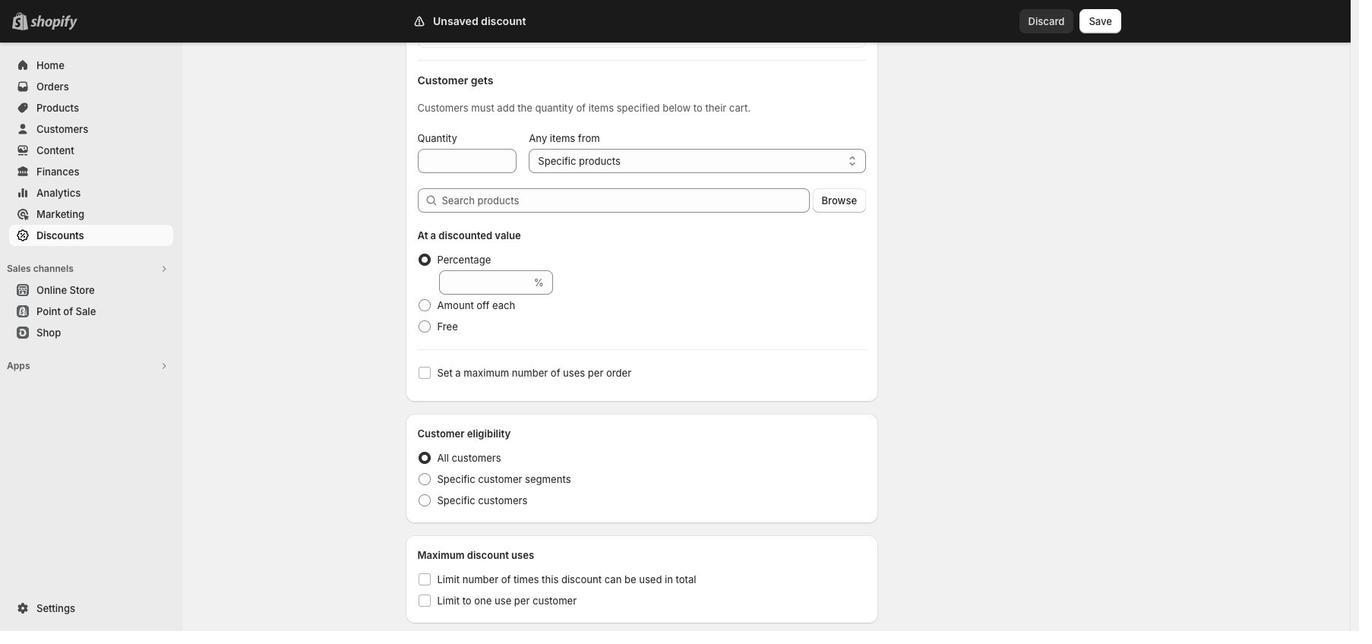 Task type: vqa. For each thing, say whether or not it's contained in the screenshot.
Monday ELEMENT to the left
no



Task type: locate. For each thing, give the bounding box(es) containing it.
None text field
[[418, 149, 517, 173], [439, 270, 531, 295], [418, 149, 517, 173], [439, 270, 531, 295]]

Search products text field
[[442, 188, 810, 213]]



Task type: describe. For each thing, give the bounding box(es) containing it.
shopify image
[[30, 15, 78, 30]]



